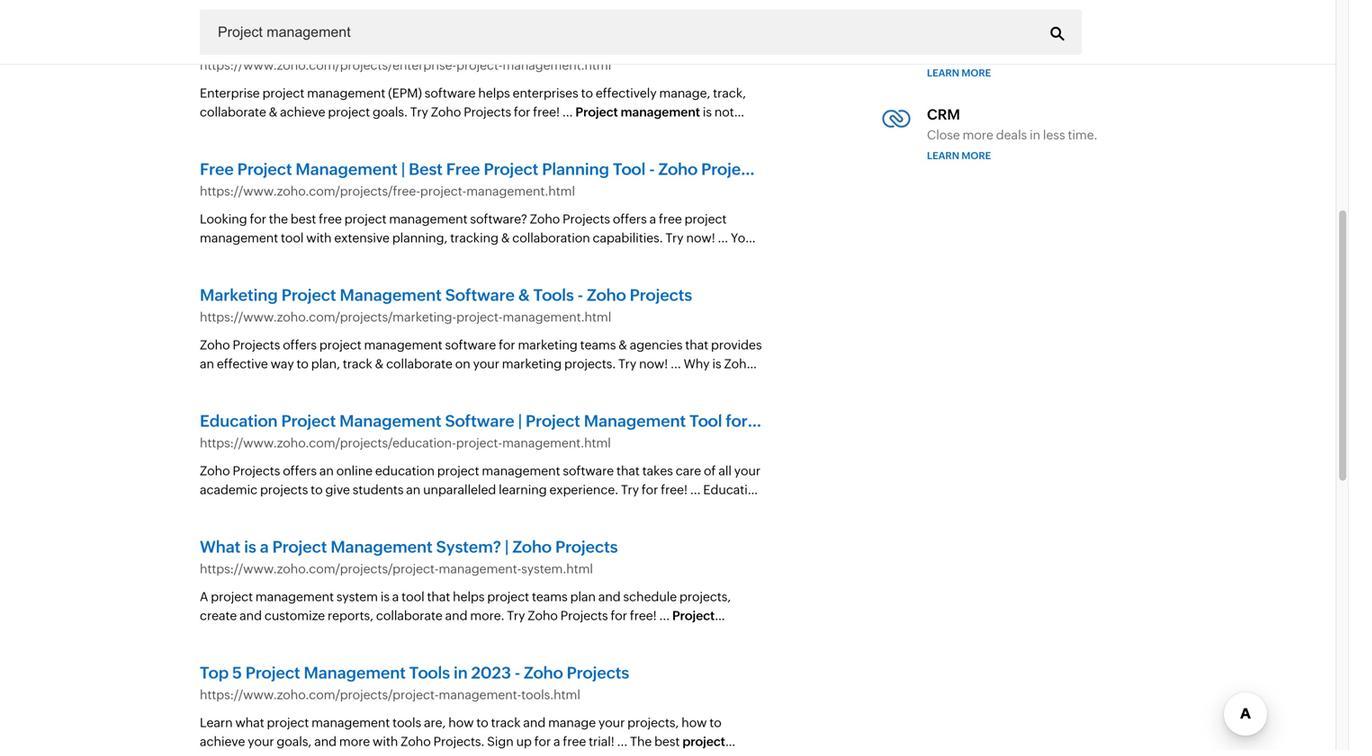 Task type: describe. For each thing, give the bounding box(es) containing it.
for inside zoho projects offers an online education project management software that takes care of all your academic projects to give students an unparalleled learning experience. try for free! ... education
[[642, 483, 658, 497]]

(epm) for software
[[388, 86, 422, 100]]

zoho inside free project management | best free project planning tool - zoho projects https://www.zoho.com/projects/free-project-management.html
[[658, 160, 698, 179]]

zoho inside the a project management system is a tool that helps project teams plan and schedule projects, create and customize reports, collaborate and more. try zoho projects for free! ...
[[528, 609, 558, 623]]

for inside creator build custom apps for your business needs. learn more
[[1038, 26, 1054, 41]]

free! inside the enterprise project management (epm) software helps enterprises to effectively manage, track, collaborate & achieve project goals. try zoho projects for free! ...
[[533, 105, 560, 119]]

in inside crm close more deals in less time. learn more
[[1030, 128, 1041, 142]]

management up also in the left of the page
[[200, 231, 278, 245]]

that inside zoho projects offers project management software for marketing teams & agencies that provides an effective way to plan, track & collaborate on your marketing projects. try now! ... why is zoho
[[685, 338, 708, 352]]

look
[[302, 666, 327, 680]]

collaboration
[[512, 231, 590, 245]]

marketing
[[200, 286, 278, 305]]

effective
[[217, 357, 268, 371]]

your up trial!
[[599, 716, 625, 730]]

and right goals,
[[314, 735, 337, 749]]

offers for education project management software | project management tool for academics - zoho projects
[[283, 464, 317, 478]]

management.html inside enterprise project management (epm) software - zoho projects https://www.zoho.com/projects/enterprise-project-management.html
[[503, 58, 611, 72]]

project- inside free project management | best free project planning tool - zoho projects https://www.zoho.com/projects/free-project-management.html
[[420, 184, 466, 198]]

2023
[[471, 664, 511, 683]]

looking for the best free project management software? zoho projects offers a free project management tool with extensive planning, tracking & collaboration capabilities. try now! ... you can also set up custom statuses that better fit your nature of work for both
[[200, 212, 753, 264]]

& inside the enterprise project management (epm) software helps enterprises to effectively manage, track, collaborate & achieve project goals. try zoho projects for free! ...
[[269, 105, 277, 119]]

unparalleled
[[423, 483, 496, 497]]

zoho inside looking for the best free project management software? zoho projects offers a free project management tool with extensive planning, tracking & collaboration capabilities. try now! ... you can also set up custom statuses that better fit your nature of work for both
[[530, 212, 560, 226]]

try inside zoho projects offers project management software for marketing teams & agencies that provides an effective way to plan, track & collaborate on your marketing projects. try now! ... why is zoho
[[618, 357, 637, 371]]

app. ... a free
[[325, 288, 406, 302]]

project up extensive at the left top of page
[[345, 212, 387, 226]]

... inside zoho projects offers project management software for marketing teams & agencies that provides an effective way to plan, track & collaborate on your marketing projects. try now! ... why is zoho
[[671, 357, 681, 371]]

projects, inside learn what project management tools are, how to track and manage your projects, how to achieve your goals, and more with zoho projects. sign up for a free trial! ...  the best
[[628, 716, 679, 730]]

of inside zoho projects offers an online education project management software that takes care of all your academic projects to give students an unparalleled learning experience. try for free! ... education
[[704, 464, 716, 478]]

and right plan
[[598, 590, 621, 604]]

project up 'create'
[[211, 590, 253, 604]]

https://www.zoho.com/projects/marketing-project-management.html link
[[200, 310, 611, 326]]

collaborate inside the a project management system is a tool that helps project teams plan and schedule projects, create and customize reports, collaborate and more. try zoho projects for free! ...
[[376, 609, 443, 623]]

time.
[[1068, 128, 1098, 142]]

management- inside what is a project management system? | zoho projects https://www.zoho.com/projects/project-management-system.html
[[439, 562, 521, 577]]

is inside what is a project management system? | zoho projects https://www.zoho.com/projects/project-management-system.html
[[244, 538, 256, 557]]

onli
[[456, 414, 477, 428]]

management inside what is a project management system? | zoho projects https://www.zoho.com/projects/project-management-system.html
[[331, 538, 433, 557]]

project down organizations.
[[685, 212, 727, 226]]

1 vertical spatial an
[[319, 464, 334, 478]]

learn
[[200, 716, 233, 730]]

but
[[213, 666, 233, 680]]

management up https://www.zoho.com/projects/education-project-management.html link
[[339, 412, 442, 431]]

management down manage,
[[621, 105, 700, 119]]

of inside teams? ... but let's take a look at the advantages of having a
[[435, 666, 447, 680]]

the best enterprise
[[322, 162, 436, 176]]

now! inside looking for the best free project management software? zoho projects offers a free project management tool with extensive planning, tracking & collaboration capabilities. try now! ... you can also set up custom statuses that better fit your nature of work for both
[[686, 231, 715, 245]]

https://www.zoho.com/projects/project- inside top 5 project management tools in 2023 - zoho projects https://www.zoho.com/projects/project-management-tools.html
[[200, 688, 439, 703]]

with inside looking for the best free project management software? zoho projects offers a free project management tool with extensive planning, tracking & collaboration capabilities. try now! ... you can also set up custom statuses that better fit your nature of work for both
[[306, 231, 332, 245]]

learn inside creator build custom apps for your business needs. learn more
[[927, 68, 960, 79]]

software for |
[[445, 412, 515, 431]]

education project management software | project management tool for academics - zoho projects link
[[200, 412, 955, 431]]

track inside zoho projects offers project management software for marketing teams & agencies that provides an effective way to plan, track & collaborate on your marketing projects. try now! ... why is zoho
[[343, 357, 372, 371]]

https://www.zoho.com/projects/education-project-management.html link
[[200, 436, 611, 452]]

marketing project management software & tools - zoho projects https://www.zoho.com/projects/marketing-project-management.html
[[200, 286, 692, 324]]

for left both
[[580, 250, 597, 264]]

project management
[[576, 105, 700, 119]]

https://www.zoho.com/projects/enterprise-project-management.html link
[[200, 58, 611, 74]]

teams?
[[721, 647, 763, 661]]

project up https://www.zoho.com/projects/education-
[[281, 412, 336, 431]]

zoho up effective
[[200, 338, 230, 352]]

tool inside looking for the best free project management software? zoho projects offers a free project management tool with extensive planning, tracking & collaboration capabilities. try now! ... you can also set up custom statuses that better fit your nature of work for both
[[281, 231, 304, 245]]

both
[[600, 250, 627, 264]]

free up https://www.zoho.com/projects/marketing-project-management.html link
[[380, 288, 403, 302]]

more.
[[470, 609, 504, 623]]

more inside crm close more deals in less time. learn more
[[962, 150, 991, 162]]

tool that's completely onli
[[325, 414, 477, 428]]

2 free from the left
[[446, 160, 480, 179]]

what is a project management system? | zoho projects link
[[200, 538, 618, 557]]

1 how from the left
[[448, 716, 474, 730]]

best
[[409, 160, 443, 179]]

top 5 project management tools in 2023 - zoho projects link
[[200, 664, 629, 683]]

is left not
[[703, 105, 712, 119]]

the down "projects"
[[296, 540, 315, 554]]

needs.
[[981, 45, 1020, 59]]

less
[[1043, 128, 1065, 142]]

helps inside the a project management system is a tool that helps project teams plan and schedule projects, create and customize reports, collaborate and more. try zoho projects for free! ...
[[453, 590, 485, 604]]

a inside 'is not limited to a certain industry or department zoho in typically, large organizations. ... why is zoho'
[[258, 124, 264, 138]]

goals,
[[277, 735, 312, 749]]

https://www.zoho.com/projects/enterprise-
[[200, 58, 456, 72]]

creator
[[927, 5, 979, 21]]

what
[[235, 716, 264, 730]]

on
[[455, 357, 471, 371]]

5
[[232, 664, 242, 683]]

way
[[271, 357, 294, 371]]

set
[[250, 250, 268, 264]]

enterprise for project
[[200, 34, 279, 53]]

trial!
[[589, 735, 615, 749]]

for inside education project management software | project management tool for academics - zoho projects https://www.zoho.com/projects/education-project-management.html
[[726, 412, 748, 431]]

zoho right the like
[[610, 288, 640, 302]]

management inside the a project management system is a tool that helps project teams plan and schedule projects, create and customize reports, collaborate and more. try zoho projects for free! ...
[[256, 590, 334, 604]]

project inside what is a project management system? | zoho projects https://www.zoho.com/projects/project-management-system.html
[[272, 538, 327, 557]]

project up industry
[[328, 105, 370, 119]]

1 vertical spatial education
[[345, 540, 405, 554]]

care
[[676, 464, 701, 478]]

agencies
[[630, 338, 683, 352]]

that inside zoho projects offers an online education project management software that takes care of all your academic projects to give students an unparalleled learning experience. try for free! ... education
[[617, 464, 640, 478]]

crm close more deals in less time. learn more
[[927, 106, 1098, 162]]

zoho projects offers project management software for marketing teams & agencies that provides an effective way to plan, track & collaborate on your marketing projects. try now! ... why is zoho
[[200, 338, 762, 371]]

... inside the enterprise project management (epm) software helps enterprises to effectively manage, track, collaborate & achieve project goals. try zoho projects for free! ...
[[562, 105, 573, 119]]

management up "takes"
[[584, 412, 686, 431]]

track,
[[713, 86, 746, 100]]

management inside free project management | best free project planning tool - zoho projects https://www.zoho.com/projects/free-project-management.html
[[296, 160, 398, 179]]

2 vertical spatial an
[[406, 483, 421, 497]]

goals.
[[373, 105, 408, 119]]

to inside zoho projects offers an online education project management software that takes care of all your academic projects to give students an unparalleled learning experience. try for free! ... education
[[311, 483, 323, 497]]

teams? ... but let's take a look at the advantages of having a
[[200, 647, 763, 680]]

academics
[[751, 412, 837, 431]]

management up planning,
[[389, 212, 468, 226]]

zoho inside learn what project management tools are, how to track and manage your projects, how to achieve your goals, and more with zoho projects. sign up for a free trial! ...  the best
[[401, 735, 431, 749]]

is not limited to a certain industry or department zoho in typically, large organizations. ... why is zoho
[[200, 105, 748, 176]]

free project management | best free project planning tool - zoho projects https://www.zoho.com/projects/free-project-management.html
[[200, 160, 764, 198]]

try inside looking for the best free project management software? zoho projects offers a free project management tool with extensive planning, tracking & collaboration capabilities. try now! ... you can also set up custom statuses that better fit your nature of work for both
[[666, 231, 684, 245]]

what is a project management system? | zoho projects https://www.zoho.com/projects/project-management-system.html
[[200, 538, 618, 577]]

extensive
[[334, 231, 390, 245]]

your down what
[[248, 735, 274, 749]]

a right take at the left bottom of the page
[[292, 666, 299, 680]]

to up sign
[[476, 716, 489, 730]]

and down the tools.html at the bottom of the page
[[523, 716, 546, 730]]

management inside the marketing project management software & tools - zoho projects https://www.zoho.com/projects/marketing-project-management.html
[[340, 286, 442, 305]]

free! for management
[[661, 483, 688, 497]]

project down certain
[[237, 160, 292, 179]]

of inside looking for the best free project management software? zoho projects offers a free project management tool with extensive planning, tracking & collaboration capabilities. try now! ... you can also set up custom statuses that better fit your nature of work for both
[[534, 250, 546, 264]]

learn inside crm close more deals in less time. learn more
[[927, 150, 960, 162]]

software? zoho
[[200, 521, 749, 554]]

planning
[[542, 160, 609, 179]]

project left planning
[[484, 160, 538, 179]]

management inside learn what project management tools are, how to track and manage your projects, how to achieve your goals, and more with zoho projects. sign up for a free trial! ...  the best
[[312, 716, 390, 730]]

& inside the marketing project management software & tools - zoho projects https://www.zoho.com/projects/marketing-project-management.html
[[518, 286, 530, 305]]

management.html inside education project management software | project management tool for academics - zoho projects https://www.zoho.com/projects/education-project-management.html
[[502, 436, 611, 450]]

management inside top 5 project management tools in 2023 - zoho projects https://www.zoho.com/projects/project-management-tools.html
[[304, 664, 406, 683]]

for inside the enterprise project management (epm) software helps enterprises to effectively manage, track, collaborate & achieve project goals. try zoho projects for free! ...
[[514, 105, 531, 119]]

capabilities.
[[593, 231, 663, 245]]

& down https://www.zoho.com/projects/marketing-project-management.html link
[[375, 357, 384, 371]]

https://www.zoho.com/projects/free-project-management.html link
[[200, 184, 575, 200]]

organizations.
[[652, 143, 735, 157]]

https://www.zoho.com/projects/education-
[[200, 436, 456, 450]]

zoho inside the marketing project management software & tools - zoho projects https://www.zoho.com/projects/marketing-project-management.html
[[587, 286, 626, 305]]

limited
[[200, 124, 240, 138]]

- inside enterprise project management (epm) software - zoho projects https://www.zoho.com/projects/enterprise-project-management.html
[[568, 34, 574, 53]]

education inside zoho projects offers an online education project management software that takes care of all your academic projects to give students an unparalleled learning experience. try for free! ... education
[[375, 464, 435, 478]]

project up more.
[[487, 590, 529, 604]]

management.html inside the marketing project management software & tools - zoho projects https://www.zoho.com/projects/marketing-project-management.html
[[503, 310, 611, 324]]

that inside looking for the best free project management software? zoho projects offers a free project management tool with extensive planning, tracking & collaboration capabilities. try now! ... you can also set up custom statuses that better fit your nature of work for both
[[386, 250, 409, 264]]

manage,
[[659, 86, 711, 100]]

department
[[376, 124, 446, 138]]

a right "having"
[[492, 666, 499, 680]]

zoho down certain
[[240, 162, 270, 176]]

deals
[[996, 128, 1027, 142]]

projects inside free project management | best free project planning tool - zoho projects https://www.zoho.com/projects/free-project-management.html
[[701, 160, 764, 179]]

provides
[[711, 338, 762, 352]]

tool inside the a project management system is a tool that helps project teams plan and schedule projects, create and customize reports, collaborate and more. try zoho projects for free! ...
[[402, 590, 424, 604]]

projects.
[[564, 357, 616, 371]]

zoho inside what is a project management system? | zoho projects https://www.zoho.com/projects/project-management-system.html
[[512, 538, 552, 557]]

advantages
[[365, 666, 433, 680]]

create
[[200, 609, 237, 623]]

project down schedule
[[672, 609, 715, 623]]

https://www.zoho.com/projects/project-management-system.html link
[[200, 562, 593, 578]]

work
[[549, 250, 578, 264]]

free project management | best free project planning tool - zoho projects link
[[200, 160, 764, 179]]

looking
[[200, 212, 247, 226]]

to down teams?
[[710, 716, 722, 730]]

https://www.zoho.com/projects/marketing-
[[200, 310, 456, 324]]

projects inside looking for the best free project management software? zoho projects offers a free project management tool with extensive planning, tracking & collaboration capabilities. try now! ... you can also set up custom statuses that better fit your nature of work for both
[[563, 212, 610, 226]]

(epm) for software
[[447, 34, 492, 53]]

the
[[630, 735, 652, 749]]

plan,
[[311, 357, 340, 371]]

project inside learn what project management tools are, how to track and manage your projects, how to achieve your goals, and more with zoho projects. sign up for a free trial! ...  the best
[[267, 716, 309, 730]]

projects inside the marketing project management software & tools - zoho projects https://www.zoho.com/projects/marketing-project-management.html
[[630, 286, 692, 305]]

custom inside creator build custom apps for your business needs. learn more
[[960, 26, 1004, 41]]

nature
[[494, 250, 532, 264]]

management inside zoho projects offers project management software for marketing teams & agencies that provides an effective way to plan, track & collaborate on your marketing projects. try now! ... why is zoho
[[364, 338, 443, 352]]

an inside zoho projects offers project management software for marketing teams & agencies that provides an effective way to plan, track & collaborate on your marketing projects. try now! ... why is zoho
[[200, 357, 214, 371]]

... inside the a project management system is a tool that helps project teams plan and schedule projects, create and customize reports, collaborate and more. try zoho projects for free! ...
[[659, 609, 670, 623]]

- inside free project management | best free project planning tool - zoho projects https://www.zoho.com/projects/free-project-management.html
[[649, 160, 655, 179]]

project down effectively
[[576, 105, 618, 119]]

is down limited at left top
[[228, 162, 238, 176]]

education inside education project management software | project management tool for academics - zoho projects https://www.zoho.com/projects/education-project-management.html
[[200, 412, 278, 431]]

build
[[927, 26, 957, 41]]

... right app.
[[356, 288, 367, 302]]

management inside enterprise project management (epm) software - zoho projects https://www.zoho.com/projects/enterprise-project-management.html
[[341, 34, 443, 53]]

https://www.zoho.com/projects/project-management-tools.html link
[[200, 688, 580, 704]]

project- inside education project management software | project management tool for academics - zoho projects https://www.zoho.com/projects/education-project-management.html
[[456, 436, 502, 450]]

why inside 'is not limited to a certain industry or department zoho in typically, large organizations. ... why is zoho'
[[200, 162, 226, 176]]

software down work
[[533, 288, 585, 302]]

& left agencies
[[619, 338, 627, 352]]

completely
[[387, 414, 453, 428]]

tools inside the marketing project management software & tools - zoho projects https://www.zoho.com/projects/marketing-project-management.html
[[533, 286, 574, 305]]

enterprise project management (epm) software - zoho projects https://www.zoho.com/projects/enterprise-project-management.html
[[200, 34, 683, 72]]

best down give
[[317, 540, 343, 554]]

project right the
[[683, 735, 725, 749]]

best inside looking for the best free project management software? zoho projects offers a free project management tool with extensive planning, tracking & collaboration capabilities. try now! ... you can also set up custom statuses that better fit your nature of work for both
[[291, 212, 316, 226]]

https://www.zoho.com/projects/free-
[[200, 184, 420, 198]]

takes
[[642, 464, 673, 478]]

project inside the marketing project management software & tools - zoho projects https://www.zoho.com/projects/marketing-project-management.html
[[281, 286, 336, 305]]

a inside looking for the best free project management software? zoho projects offers a free project management tool with extensive planning, tracking & collaboration capabilities. try now! ... you can also set up custom statuses that better fit your nature of work for both
[[649, 212, 656, 226]]

to inside the enterprise project management (epm) software helps enterprises to effectively manage, track, collaborate & achieve project goals. try zoho projects for free! ...
[[581, 86, 593, 100]]

and left more.
[[445, 609, 468, 623]]

is the best education
[[281, 540, 407, 554]]

zoho down provides
[[724, 357, 754, 371]]

schedule
[[623, 590, 677, 604]]

statuses
[[335, 250, 383, 264]]



Task type: locate. For each thing, give the bounding box(es) containing it.
a left certain
[[258, 124, 264, 138]]

can
[[200, 250, 221, 264]]

is inside the a project management system is a tool that helps project teams plan and schedule projects, create and customize reports, collaborate and more. try zoho projects for free! ...
[[381, 590, 390, 604]]

1 horizontal spatial more
[[963, 128, 994, 142]]

1 vertical spatial track
[[491, 716, 521, 730]]

project- inside the marketing project management software & tools - zoho projects https://www.zoho.com/projects/marketing-project-management.html
[[456, 310, 503, 324]]

... down care
[[690, 483, 701, 497]]

0 horizontal spatial why
[[200, 162, 226, 176]]

2 vertical spatial tool
[[402, 590, 424, 604]]

collaborate up limited at left top
[[200, 105, 266, 119]]

projects inside the enterprise project management (epm) software helps enterprises to effectively manage, track, collaborate & achieve project goals. try zoho projects for free! ...
[[464, 105, 511, 119]]

0 horizontal spatial of
[[435, 666, 447, 680]]

1 vertical spatial enterprise
[[200, 86, 260, 100]]

with
[[306, 231, 332, 245], [373, 735, 398, 749]]

Search pages... text field
[[200, 9, 1082, 54]]

learn
[[927, 68, 960, 79], [927, 150, 960, 162]]

management.html up enterprises
[[503, 58, 611, 72]]

(epm) up goals.
[[388, 86, 422, 100]]

2 horizontal spatial tool
[[402, 590, 424, 604]]

0 vertical spatial teams
[[580, 338, 616, 352]]

your inside looking for the best free project management software? zoho projects offers a free project management tool with extensive planning, tracking & collaboration capabilities. try now! ... you can also set up custom statuses that better fit your nature of work for both
[[465, 250, 491, 264]]

1 horizontal spatial tool
[[327, 414, 350, 428]]

0 horizontal spatial in
[[454, 664, 468, 683]]

the up https://www.zoho.com/projects/free-
[[324, 162, 343, 176]]

you
[[731, 231, 753, 245]]

1 vertical spatial marketing
[[502, 357, 562, 371]]

tool down 'large'
[[613, 160, 646, 179]]

|
[[401, 160, 405, 179], [518, 412, 522, 431], [505, 538, 509, 557]]

management- down system?
[[439, 562, 521, 577]]

is down "projects"
[[284, 540, 293, 554]]

0 vertical spatial custom
[[960, 26, 1004, 41]]

best up https://www.zoho.com/projects/free-project-management.html link
[[346, 162, 371, 176]]

0 vertical spatial more
[[962, 68, 991, 79]]

0 vertical spatial education
[[375, 464, 435, 478]]

management.html down the "education project management software | project management tool for academics - zoho projects" link
[[502, 436, 611, 450]]

0 horizontal spatial a
[[200, 590, 208, 604]]

education up https://www.zoho.com/projects/project-management-system.html link
[[345, 540, 405, 554]]

offers inside zoho projects offers an online education project management software that takes care of all your academic projects to give students an unparalleled learning experience. try for free! ... education
[[283, 464, 317, 478]]

0 vertical spatial achieve
[[280, 105, 325, 119]]

that left "takes"
[[617, 464, 640, 478]]

project right 5
[[246, 664, 300, 683]]

0 vertical spatial tools
[[533, 286, 574, 305]]

project- down best
[[420, 184, 466, 198]]

try
[[410, 105, 428, 119], [666, 231, 684, 245], [618, 357, 637, 371], [621, 483, 639, 497], [507, 609, 525, 623]]

offers up way
[[283, 338, 317, 352]]

plan
[[570, 590, 596, 604]]

project inside enterprise project management (epm) software - zoho projects https://www.zoho.com/projects/enterprise-project-management.html
[[283, 34, 337, 53]]

software down the fit
[[445, 286, 515, 305]]

management down https://www.zoho.com/projects/marketing-project-management.html link
[[364, 338, 443, 352]]

0 horizontal spatial achieve
[[200, 735, 245, 749]]

management inside zoho projects offers an online education project management software that takes care of all your academic projects to give students an unparalleled learning experience. try for free! ... education
[[482, 464, 560, 478]]

tool
[[281, 231, 304, 245], [327, 414, 350, 428], [402, 590, 424, 604]]

0 vertical spatial software?
[[470, 212, 527, 226]]

software down enterprise project management (epm) software - zoho projects https://www.zoho.com/projects/enterprise-project-management.html
[[425, 86, 476, 100]]

tools up https://www.zoho.com/projects/project-management-tools.html link
[[409, 664, 450, 683]]

1 vertical spatial with
[[373, 735, 398, 749]]

1 vertical spatial why
[[684, 357, 710, 371]]

tool up https://www.zoho.com/projects/education-
[[327, 414, 350, 428]]

how
[[448, 716, 474, 730], [682, 716, 707, 730]]

teams up projects.
[[580, 338, 616, 352]]

fit
[[450, 250, 462, 264]]

management up learning
[[482, 464, 560, 478]]

... inside learn what project management tools are, how to track and manage your projects, how to achieve your goals, and more with zoho projects. sign up for a free trial! ...  the best
[[617, 735, 628, 749]]

helps inside the enterprise project management (epm) software helps enterprises to effectively manage, track, collaborate & achieve project goals. try zoho projects for free! ...
[[478, 86, 510, 100]]

1 horizontal spatial free
[[446, 160, 480, 179]]

... inside teams? ... but let's take a look at the advantages of having a
[[200, 666, 210, 680]]

1 vertical spatial free!
[[661, 483, 688, 497]]

tool up care
[[690, 412, 722, 431]]

that inside the a project management system is a tool that helps project teams plan and schedule projects, create and customize reports, collaborate and more. try zoho projects for free! ...
[[427, 590, 450, 604]]

try inside the a project management system is a tool that helps project teams plan and schedule projects, create and customize reports, collaborate and more. try zoho projects for free! ...
[[507, 609, 525, 623]]

also
[[224, 250, 247, 264]]

let's
[[236, 666, 262, 680]]

(epm)
[[447, 34, 492, 53], [388, 86, 422, 100]]

1 vertical spatial tool
[[327, 414, 350, 428]]

in inside 'is not limited to a certain industry or department zoho in typically, large organizations. ... why is zoho'
[[551, 143, 562, 157]]

1 free from the left
[[200, 160, 234, 179]]

0 horizontal spatial free
[[200, 160, 234, 179]]

for inside the a project management system is a tool that helps project teams plan and schedule projects, create and customize reports, collaborate and more. try zoho projects for free! ...
[[611, 609, 627, 623]]

1 horizontal spatial education
[[703, 483, 763, 497]]

your down tracking
[[465, 250, 491, 264]]

0 horizontal spatial projects,
[[628, 716, 679, 730]]

tools inside top 5 project management tools in 2023 - zoho projects https://www.zoho.com/projects/project-management-tools.html
[[409, 664, 450, 683]]

for down "manage"
[[534, 735, 551, 749]]

2 more from the top
[[962, 150, 991, 162]]

1 vertical spatial (epm)
[[388, 86, 422, 100]]

is right what
[[244, 538, 256, 557]]

1 horizontal spatial teams
[[580, 338, 616, 352]]

crm
[[927, 106, 960, 123]]

offers for marketing project management software & tools - zoho projects
[[283, 338, 317, 352]]

1 horizontal spatial custom
[[960, 26, 1004, 41]]

achieve up certain
[[280, 105, 325, 119]]

0 vertical spatial tool
[[281, 231, 304, 245]]

0 horizontal spatial tool
[[613, 160, 646, 179]]

2 vertical spatial of
[[435, 666, 447, 680]]

software? inside software? zoho
[[692, 521, 749, 535]]

for right looking
[[250, 212, 266, 226]]

planning,
[[392, 231, 448, 245]]

2 how from the left
[[682, 716, 707, 730]]

zoho inside enterprise project management (epm) software - zoho projects https://www.zoho.com/projects/enterprise-project-management.html
[[578, 34, 617, 53]]

- inside education project management software | project management tool for academics - zoho projects https://www.zoho.com/projects/education-project-management.html
[[840, 412, 846, 431]]

1 management- from the top
[[439, 562, 521, 577]]

projects inside what is a project management system? | zoho projects https://www.zoho.com/projects/project-management-system.html
[[555, 538, 618, 557]]

2 horizontal spatial an
[[406, 483, 421, 497]]

a inside learn what project management tools are, how to track and manage your projects, how to achieve your goals, and more with zoho projects. sign up for a free trial! ...  the best
[[554, 735, 560, 749]]

0 horizontal spatial |
[[401, 160, 405, 179]]

project up certain
[[262, 86, 305, 100]]

1 vertical spatial education
[[703, 483, 763, 497]]

1 horizontal spatial of
[[534, 250, 546, 264]]

free down https://www.zoho.com/projects/free-
[[319, 212, 342, 226]]

offers up capabilities.
[[613, 212, 647, 226]]

in
[[1030, 128, 1041, 142], [551, 143, 562, 157], [454, 664, 468, 683]]

1 vertical spatial projects,
[[628, 716, 679, 730]]

| right system?
[[505, 538, 509, 557]]

free inside learn what project management tools are, how to track and manage your projects, how to achieve your goals, and more with zoho projects. sign up for a free trial! ...  the best
[[563, 735, 586, 749]]

1 vertical spatial learn
[[927, 150, 960, 162]]

1 horizontal spatial tools
[[533, 286, 574, 305]]

project up goals,
[[267, 716, 309, 730]]

software? down all
[[692, 521, 749, 535]]

2 horizontal spatial free!
[[661, 483, 688, 497]]

software inside zoho projects offers an online education project management software that takes care of all your academic projects to give students an unparalleled learning experience. try for free! ... education
[[563, 464, 614, 478]]

learning
[[499, 483, 547, 497]]

more inside learn what project management tools are, how to track and manage your projects, how to achieve your goals, and more with zoho projects. sign up for a free trial! ...  the best
[[339, 735, 370, 749]]

collaborate
[[200, 105, 266, 119], [386, 357, 453, 371], [376, 609, 443, 623]]

0 horizontal spatial free!
[[533, 105, 560, 119]]

0 horizontal spatial teams
[[532, 590, 568, 604]]

enterprises
[[513, 86, 578, 100]]

2 vertical spatial free!
[[630, 609, 657, 623]]

(epm) up the enterprise project management (epm) software helps enterprises to effectively manage, track, collaborate & achieve project goals. try zoho projects for free! ... at the top of the page
[[447, 34, 492, 53]]

free down "manage"
[[563, 735, 586, 749]]

- inside top 5 project management tools in 2023 - zoho projects https://www.zoho.com/projects/project-management-tools.html
[[515, 664, 520, 683]]

a inside what is a project management system? | zoho projects https://www.zoho.com/projects/project-management-system.html
[[260, 538, 269, 557]]

projects inside zoho projects offers project management software for marketing teams & agencies that provides an effective way to plan, track & collaborate on your marketing projects. try now! ... why is zoho
[[233, 338, 280, 352]]

free right best
[[446, 160, 480, 179]]

for down the marketing project management software & tools - zoho projects https://www.zoho.com/projects/marketing-project-management.html on the top of page
[[499, 338, 515, 352]]

a up capabilities.
[[649, 212, 656, 226]]

that left provides
[[685, 338, 708, 352]]

0 horizontal spatial more
[[339, 735, 370, 749]]

projects, up the
[[628, 716, 679, 730]]

1 horizontal spatial a
[[369, 288, 378, 302]]

free! down schedule
[[630, 609, 657, 623]]

collaborate inside the enterprise project management (epm) software helps enterprises to effectively manage, track, collaborate & achieve project goals. try zoho projects for free! ...
[[200, 105, 266, 119]]

of
[[534, 250, 546, 264], [704, 464, 716, 478], [435, 666, 447, 680]]

0 horizontal spatial software?
[[470, 212, 527, 226]]

... inside looking for the best free project management software? zoho projects offers a free project management tool with extensive planning, tracking & collaboration capabilities. try now! ... you can also set up custom statuses that better fit your nature of work for both
[[718, 231, 728, 245]]

achieve down learn
[[200, 735, 245, 749]]

projects inside zoho projects offers an online education project management software that takes care of all your academic projects to give students an unparalleled learning experience. try for free! ... education
[[233, 464, 280, 478]]

give
[[325, 483, 350, 497]]

free! inside zoho projects offers an online education project management software that takes care of all your academic projects to give students an unparalleled learning experience. try for free! ... education
[[661, 483, 688, 497]]

1 https://www.zoho.com/projects/project- from the top
[[200, 562, 439, 577]]

helps left enterprises
[[478, 86, 510, 100]]

1 vertical spatial tool
[[690, 412, 722, 431]]

0 vertical spatial https://www.zoho.com/projects/project-
[[200, 562, 439, 577]]

2 https://www.zoho.com/projects/project- from the top
[[200, 688, 439, 703]]

1 horizontal spatial |
[[505, 538, 509, 557]]

free! down enterprises
[[533, 105, 560, 119]]

and right 'create'
[[240, 609, 262, 623]]

all
[[719, 464, 732, 478]]

up inside learn what project management tools are, how to track and manage your projects, how to achieve your goals, and more with zoho projects. sign up for a free trial! ...  the best
[[516, 735, 532, 749]]

achieve
[[280, 105, 325, 119], [200, 735, 245, 749]]

students
[[353, 483, 404, 497]]

why inside zoho projects offers project management software for marketing teams & agencies that provides an effective way to plan, track & collaborate on your marketing projects. try now! ... why is zoho
[[684, 357, 710, 371]]

0 vertical spatial free!
[[533, 105, 560, 119]]

free up capabilities.
[[659, 212, 682, 226]]

are,
[[424, 716, 446, 730]]

teams inside zoho projects offers project management software for marketing teams & agencies that provides an effective way to plan, track & collaborate on your marketing projects. try now! ... why is zoho
[[580, 338, 616, 352]]

& inside looking for the best free project management software? zoho projects offers a free project management tool with extensive planning, tracking & collaboration capabilities. try now! ... you can also set up custom statuses that better fit your nature of work for both
[[501, 231, 510, 245]]

software? up tracking
[[470, 212, 527, 226]]

your
[[1057, 26, 1083, 41], [465, 250, 491, 264], [473, 357, 499, 371], [734, 464, 761, 478], [599, 716, 625, 730], [248, 735, 274, 749]]

the
[[324, 162, 343, 176], [269, 212, 288, 226], [296, 540, 315, 554], [343, 666, 362, 680]]

offers inside looking for the best free project management software? zoho projects offers a free project management tool with extensive planning, tracking & collaboration capabilities. try now! ... you can also set up custom statuses that better fit your nature of work for both
[[613, 212, 647, 226]]

1 horizontal spatial with
[[373, 735, 398, 749]]

zoho down the enterprise project management (epm) software helps enterprises to effectively manage, track, collaborate & achieve project goals. try zoho projects for free! ... at the top of the page
[[448, 124, 478, 138]]

that's
[[353, 414, 384, 428]]

projects inside the a project management system is a tool that helps project teams plan and schedule projects, create and customize reports, collaborate and more. try zoho projects for free! ...
[[561, 609, 608, 623]]

education down effective
[[200, 412, 278, 431]]

apps
[[1006, 26, 1035, 41]]

1 vertical spatial offers
[[283, 338, 317, 352]]

2 horizontal spatial of
[[704, 464, 716, 478]]

project- up zoho projects offers project management software for marketing teams & agencies that provides an effective way to plan, track & collaborate on your marketing projects. try now! ... why is zoho
[[456, 310, 503, 324]]

0 vertical spatial now!
[[686, 231, 715, 245]]

learn down close
[[927, 150, 960, 162]]

large
[[620, 143, 649, 157]]

0 horizontal spatial an
[[200, 357, 214, 371]]

2 learn from the top
[[927, 150, 960, 162]]

0 vertical spatial with
[[306, 231, 332, 245]]

0 horizontal spatial now!
[[639, 357, 668, 371]]

0 vertical spatial education
[[200, 412, 278, 431]]

a down https://www.zoho.com/projects/project-management-system.html link
[[392, 590, 399, 604]]

free
[[200, 160, 234, 179], [446, 160, 480, 179]]

sign
[[487, 735, 514, 749]]

0 vertical spatial collaborate
[[200, 105, 266, 119]]

| inside education project management software | project management tool for academics - zoho projects https://www.zoho.com/projects/education-project-management.html
[[518, 412, 522, 431]]

zoho inside education project management software | project management tool for academics - zoho projects https://www.zoho.com/projects/education-project-management.html
[[849, 412, 889, 431]]

free! inside the a project management system is a tool that helps project teams plan and schedule projects, create and customize reports, collaborate and more. try zoho projects for free! ...
[[630, 609, 657, 623]]

marketing left projects.
[[502, 357, 562, 371]]

1 horizontal spatial (epm)
[[447, 34, 492, 53]]

management down https://www.zoho.com/projects/enterprise- on the top left
[[307, 86, 386, 100]]

2 management- from the top
[[439, 688, 521, 703]]

best down https://www.zoho.com/projects/free-
[[291, 212, 316, 226]]

| inside free project management | best free project planning tool - zoho projects https://www.zoho.com/projects/free-project-management.html
[[401, 160, 405, 179]]

0 vertical spatial why
[[200, 162, 226, 176]]

- right academics
[[840, 412, 846, 431]]

&
[[269, 105, 277, 119], [501, 231, 510, 245], [518, 286, 530, 305], [619, 338, 627, 352], [375, 357, 384, 371]]

to
[[581, 86, 593, 100], [243, 124, 255, 138], [297, 357, 309, 371], [311, 483, 323, 497], [476, 716, 489, 730], [710, 716, 722, 730]]

software inside enterprise project management (epm) software - zoho projects https://www.zoho.com/projects/enterprise-project-management.html
[[495, 34, 565, 53]]

software up experience.
[[563, 464, 614, 478]]

or
[[361, 124, 373, 138]]

teams down system.html
[[532, 590, 568, 604]]

0 vertical spatial offers
[[613, 212, 647, 226]]

enterprise project management (epm) software - zoho projects link
[[200, 34, 683, 53]]

0 horizontal spatial custom
[[288, 250, 333, 264]]

1 horizontal spatial in
[[551, 143, 562, 157]]

at
[[329, 666, 340, 680]]

teams
[[580, 338, 616, 352], [532, 590, 568, 604]]

what
[[200, 538, 241, 557]]

1 vertical spatial of
[[704, 464, 716, 478]]

is right "system"
[[381, 590, 390, 604]]

1 horizontal spatial software?
[[692, 521, 749, 535]]

0 horizontal spatial up
[[270, 250, 286, 264]]

0 vertical spatial enterprise
[[200, 34, 279, 53]]

0 vertical spatial (epm)
[[447, 34, 492, 53]]

0 vertical spatial projects,
[[680, 590, 731, 604]]

2 vertical spatial |
[[505, 538, 509, 557]]

0 vertical spatial tool
[[613, 160, 646, 179]]

now! down agencies
[[639, 357, 668, 371]]

for down enterprises
[[514, 105, 531, 119]]

software inside the enterprise project management (epm) software helps enterprises to effectively manage, track, collaborate & achieve project goals. try zoho projects for free! ...
[[425, 86, 476, 100]]

enterprise
[[374, 162, 434, 176]]

projects,
[[680, 590, 731, 604], [628, 716, 679, 730]]

projects
[[260, 483, 308, 497]]

project inside top 5 project management tools in 2023 - zoho projects https://www.zoho.com/projects/project-management-tools.html
[[246, 664, 300, 683]]

1 vertical spatial now!
[[639, 357, 668, 371]]

1 horizontal spatial projects,
[[680, 590, 731, 604]]

tracking
[[450, 231, 499, 245]]

0 vertical spatial helps
[[478, 86, 510, 100]]

1 horizontal spatial track
[[491, 716, 521, 730]]

take
[[265, 666, 290, 680]]

a
[[369, 288, 378, 302], [200, 590, 208, 604]]

to inside 'is not limited to a certain industry or department zoho in typically, large organizations. ... why is zoho'
[[243, 124, 255, 138]]

0 vertical spatial marketing
[[518, 338, 578, 352]]

customize
[[265, 609, 325, 623]]

zoho inside software? zoho
[[200, 540, 230, 554]]

1 horizontal spatial up
[[516, 735, 532, 749]]

1 learn from the top
[[927, 68, 960, 79]]

software up enterprises
[[495, 34, 565, 53]]

1 vertical spatial |
[[518, 412, 522, 431]]

tool inside education project management software | project management tool for academics - zoho projects https://www.zoho.com/projects/education-project-management.html
[[690, 412, 722, 431]]

2 vertical spatial software
[[445, 412, 515, 431]]

in inside top 5 project management tools in 2023 - zoho projects https://www.zoho.com/projects/project-management-tools.html
[[454, 664, 468, 683]]

that down planning,
[[386, 250, 409, 264]]

software for &
[[445, 286, 515, 305]]

why
[[200, 162, 226, 176], [684, 357, 710, 371]]

creator build custom apps for your business needs. learn more
[[927, 5, 1083, 79]]

like
[[587, 288, 607, 302]]

1 vertical spatial tools
[[409, 664, 450, 683]]

management inside the enterprise project management (epm) software helps enterprises to effectively manage, track, collaborate & achieve project goals. try zoho projects for free! ...
[[307, 86, 386, 100]]

project
[[262, 86, 305, 100], [328, 105, 370, 119], [345, 212, 387, 226], [685, 212, 727, 226], [319, 338, 362, 352], [437, 464, 479, 478], [211, 590, 253, 604], [487, 590, 529, 604], [267, 716, 309, 730], [683, 735, 725, 749]]

education inside zoho projects offers an online education project management software that takes care of all your academic projects to give students an unparalleled learning experience. try for free! ... education
[[703, 483, 763, 497]]

track inside learn what project management tools are, how to track and manage your projects, how to achieve your goals, and more with zoho projects. sign up for a free trial! ...  the best
[[491, 716, 521, 730]]

a up 'create'
[[200, 590, 208, 604]]

0 horizontal spatial tools
[[409, 664, 450, 683]]

0 horizontal spatial track
[[343, 357, 372, 371]]

0 vertical spatial a
[[369, 288, 378, 302]]

best inside learn what project management tools are, how to track and manage your projects, how to achieve your goals, and more with zoho projects. sign up for a free trial! ...  the best
[[654, 735, 680, 749]]

1 horizontal spatial now!
[[686, 231, 715, 245]]

software like zoho
[[531, 288, 640, 302]]

... inside 'is not limited to a certain industry or department zoho in typically, large organizations. ... why is zoho'
[[737, 143, 748, 157]]

1 horizontal spatial why
[[684, 357, 710, 371]]

(epm) inside the enterprise project management (epm) software helps enterprises to effectively manage, track, collaborate & achieve project goals. try zoho projects for free! ...
[[388, 86, 422, 100]]

top
[[200, 664, 229, 683]]

your inside zoho projects offers an online education project management software that takes care of all your academic projects to give students an unparalleled learning experience. try for free! ... education
[[734, 464, 761, 478]]

1 vertical spatial management-
[[439, 688, 521, 703]]

project- inside enterprise project management (epm) software - zoho projects https://www.zoho.com/projects/enterprise-project-management.html
[[456, 58, 503, 72]]

track
[[343, 357, 372, 371], [491, 716, 521, 730]]

1 horizontal spatial an
[[319, 464, 334, 478]]

education down https://www.zoho.com/projects/education-project-management.html link
[[375, 464, 435, 478]]

https://www.zoho.com/projects/project- down look
[[200, 688, 439, 703]]

a project management system is a tool that helps project teams plan and schedule projects, create and customize reports, collaborate and more. try zoho projects for free! ...
[[200, 590, 731, 623]]

tool down https://www.zoho.com/projects/project-management-system.html link
[[402, 590, 424, 604]]

... left you
[[718, 231, 728, 245]]

enterprise for project
[[200, 86, 260, 100]]

management up https://www.zoho.com/projects/enterprise-project-management.html link
[[341, 34, 443, 53]]

try inside zoho projects offers an online education project management software that takes care of all your academic projects to give students an unparalleled learning experience. try for free! ... education
[[621, 483, 639, 497]]

your right apps
[[1057, 26, 1083, 41]]

1 enterprise from the top
[[200, 34, 279, 53]]

0 vertical spatial more
[[963, 128, 994, 142]]

project up https://www.zoho.com/projects/marketing-
[[281, 286, 336, 305]]

zoho up collaboration
[[530, 212, 560, 226]]

management- inside top 5 project management tools in 2023 - zoho projects https://www.zoho.com/projects/project-management-tools.html
[[439, 688, 521, 703]]

typically,
[[565, 143, 617, 157]]

projects.
[[433, 735, 485, 749]]

zoho down both
[[587, 286, 626, 305]]

software inside education project management software | project management tool for academics - zoho projects https://www.zoho.com/projects/education-project-management.html
[[445, 412, 515, 431]]

project down projects.
[[526, 412, 580, 431]]

enterprise inside the enterprise project management (epm) software helps enterprises to effectively manage, track, collaborate & achieve project goals. try zoho projects for free! ...
[[200, 86, 260, 100]]

1 more from the top
[[962, 68, 991, 79]]

software inside zoho projects offers project management software for marketing teams & agencies that provides an effective way to plan, track & collaborate on your marketing projects. try now! ... why is zoho
[[445, 338, 496, 352]]

projects, inside the a project management system is a tool that helps project teams plan and schedule projects, create and customize reports, collaborate and more. try zoho projects for free! ...
[[680, 590, 731, 604]]

1 vertical spatial up
[[516, 735, 532, 749]]

projects inside top 5 project management tools in 2023 - zoho projects https://www.zoho.com/projects/project-management-tools.html
[[567, 664, 629, 683]]

1 vertical spatial more
[[339, 735, 370, 749]]

enterprise project management (epm) software helps enterprises to effectively manage, track, collaborate & achieve project goals. try zoho projects for free! ...
[[200, 86, 746, 119]]

1 horizontal spatial how
[[682, 716, 707, 730]]

2 enterprise from the top
[[200, 86, 260, 100]]

close
[[927, 128, 960, 142]]

management down industry
[[296, 160, 398, 179]]

projects inside education project management software | project management tool for academics - zoho projects https://www.zoho.com/projects/education-project-management.html
[[892, 412, 955, 431]]

more
[[962, 68, 991, 79], [962, 150, 991, 162]]

management up https://www.zoho.com/projects/project-management-system.html link
[[331, 538, 433, 557]]

1 horizontal spatial free!
[[630, 609, 657, 623]]

1 vertical spatial software
[[445, 286, 515, 305]]

...
[[562, 105, 573, 119], [737, 143, 748, 157], [718, 231, 728, 245], [356, 288, 367, 302], [671, 357, 681, 371], [690, 483, 701, 497], [659, 609, 670, 623], [200, 666, 210, 680], [617, 735, 628, 749]]

management.html down free project management | best free project planning tool - zoho projects link
[[466, 184, 575, 198]]

a inside the a project management system is a tool that helps project teams plan and schedule projects, create and customize reports, collaborate and more. try zoho projects for free! ...
[[200, 590, 208, 604]]

| inside what is a project management system? | zoho projects https://www.zoho.com/projects/project-management-system.html
[[505, 538, 509, 557]]

enterprise
[[200, 34, 279, 53], [200, 86, 260, 100]]

education
[[375, 464, 435, 478], [345, 540, 405, 554]]

your inside creator build custom apps for your business needs. learn more
[[1057, 26, 1083, 41]]

- right 2023 in the bottom of the page
[[515, 664, 520, 683]]

marketing up projects.
[[518, 338, 578, 352]]

a inside the a project management system is a tool that helps project teams plan and schedule projects, create and customize reports, collaborate and more. try zoho projects for free! ...
[[392, 590, 399, 604]]

0 vertical spatial |
[[401, 160, 405, 179]]

achieve inside the enterprise project management (epm) software helps enterprises to effectively manage, track, collaborate & achieve project goals. try zoho projects for free! ...
[[280, 105, 325, 119]]

software? inside looking for the best free project management software? zoho projects offers a free project management tool with extensive planning, tracking & collaboration capabilities. try now! ... you can also set up custom statuses that better fit your nature of work for both
[[470, 212, 527, 226]]

having
[[450, 666, 489, 680]]

1 vertical spatial software?
[[692, 521, 749, 535]]

of left "having"
[[435, 666, 447, 680]]

0 horizontal spatial (epm)
[[388, 86, 422, 100]]

... inside zoho projects offers an online education project management software that takes care of all your academic projects to give students an unparalleled learning experience. try for free! ... education
[[690, 483, 701, 497]]

education project management software | project management tool for academics - zoho projects https://www.zoho.com/projects/education-project-management.html
[[200, 412, 955, 450]]

free! for |
[[630, 609, 657, 623]]

up inside looking for the best free project management software? zoho projects offers a free project management tool with extensive planning, tracking & collaboration capabilities. try now! ... you can also set up custom statuses that better fit your nature of work for both
[[270, 250, 286, 264]]

better
[[412, 250, 447, 264]]

zoho up 'department'
[[431, 105, 461, 119]]

academic
[[200, 483, 257, 497]]

projects inside enterprise project management (epm) software - zoho projects https://www.zoho.com/projects/enterprise-project-management.html
[[620, 34, 683, 53]]

for inside learn what project management tools are, how to track and manage your projects, how to achieve your goals, and more with zoho projects. sign up for a free trial! ...  the best
[[534, 735, 551, 749]]

... left 'but'
[[200, 666, 210, 680]]



Task type: vqa. For each thing, say whether or not it's contained in the screenshot.
the topmost Views
no



